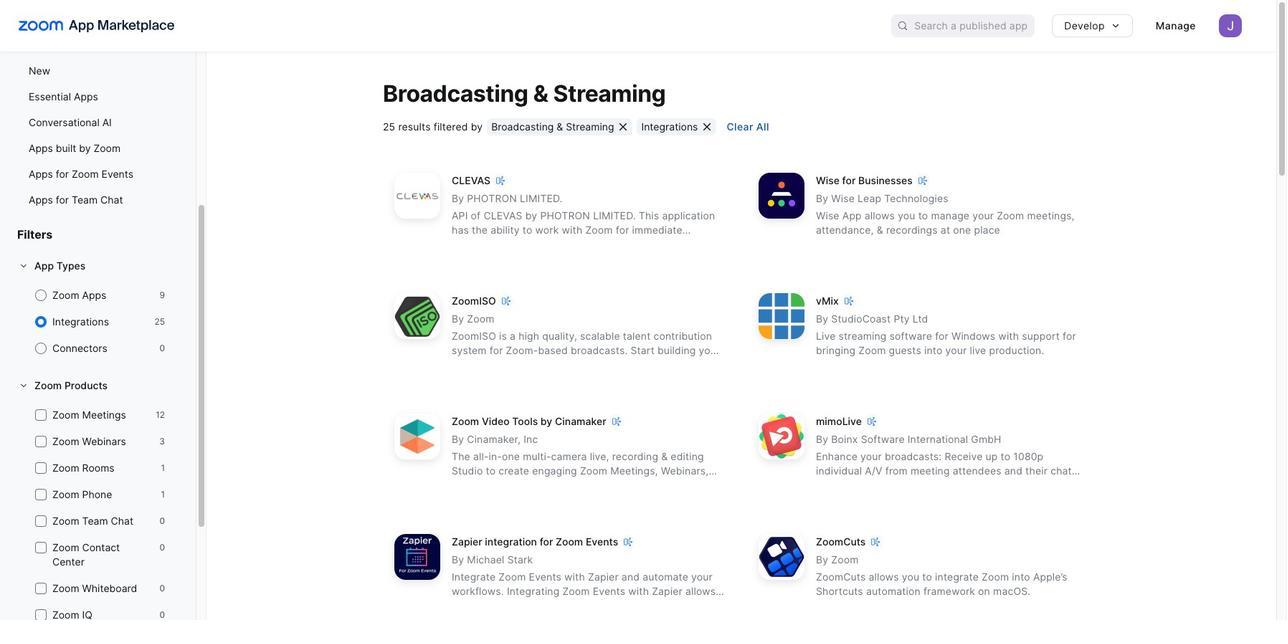 Task type: locate. For each thing, give the bounding box(es) containing it.
your right automate
[[692, 571, 713, 584]]

1 vertical spatial app
[[34, 260, 54, 272]]

1 horizontal spatial limited.
[[593, 210, 636, 222]]

zoom contact center
[[52, 542, 120, 568]]

limited. left this
[[593, 210, 636, 222]]

app left types
[[34, 260, 54, 272]]

1 horizontal spatial 25
[[383, 121, 396, 133]]

app inside dropdown button
[[34, 260, 54, 272]]

2 vertical spatial zapier
[[652, 586, 683, 598]]

connectors
[[52, 342, 107, 354]]

to up -
[[486, 465, 496, 477]]

apps for team chat
[[29, 194, 123, 206]]

today!
[[551, 359, 582, 371]]

by inside by zoom zoomcuts allows you to integrate zoom into apple's shortcuts automation framework on macos.
[[816, 554, 829, 566]]

1 vertical spatial system
[[513, 359, 548, 371]]

1 for zoom rooms
[[161, 463, 165, 474]]

bringing
[[816, 345, 856, 357]]

app types
[[34, 260, 86, 272]]

one up create
[[502, 451, 520, 463]]

0 vertical spatial you
[[898, 210, 916, 222]]

for down built
[[56, 168, 69, 180]]

banner
[[0, 0, 1277, 52]]

delivery.
[[452, 238, 493, 251]]

events
[[102, 168, 134, 180], [452, 480, 485, 492], [586, 536, 619, 548], [529, 571, 562, 584], [593, 586, 626, 598]]

by michael stark integrate zoom events with zapier and automate your workflows. integrating zoom events with zapier allows integrating 5,000+ apps without any coding
[[452, 554, 716, 612]]

zoom inside by zoom zoomiso is a high quality, scalable talent contribution system for zoom-based broadcasts. start building your contribution system today!
[[467, 313, 495, 325]]

clevas
[[452, 175, 491, 187], [484, 210, 523, 222]]

video
[[482, 416, 510, 428]]

for down apps for zoom events
[[56, 194, 69, 206]]

live
[[816, 330, 836, 342]]

zoom-
[[506, 345, 538, 357]]

integrations button
[[637, 119, 717, 136]]

0 vertical spatial and
[[1005, 465, 1023, 477]]

your down attendees
[[975, 480, 996, 492]]

0 vertical spatial zoomcuts
[[816, 536, 866, 548]]

zoom inside by studiocoast pty ltd live streaming software for windows with support for bringing zoom guests into your live production.
[[859, 345, 886, 357]]

0 right zoom team chat
[[160, 516, 165, 527]]

0 vertical spatial integrations
[[642, 121, 698, 133]]

allows down automate
[[686, 586, 716, 598]]

cinamaker
[[555, 416, 607, 428]]

1 vertical spatial into
[[1013, 571, 1031, 584]]

by for by zoom zoomcuts allows you to integrate zoom into apple's shortcuts automation framework on macos.
[[816, 554, 829, 566]]

allows up 'automation'
[[869, 571, 900, 584]]

25 down 9
[[155, 316, 165, 327]]

1 vertical spatial streaming
[[566, 121, 614, 133]]

for
[[56, 168, 69, 180], [843, 175, 856, 187], [56, 194, 69, 206], [616, 224, 630, 236], [936, 330, 949, 342], [1063, 330, 1077, 342], [490, 345, 503, 357], [958, 480, 972, 492], [540, 536, 553, 548]]

4 0 from the top
[[160, 583, 165, 594]]

1 vertical spatial allows
[[869, 571, 900, 584]]

meetings,
[[611, 465, 658, 477]]

with up production.
[[999, 330, 1020, 342]]

1 vertical spatial broadcasting & streaming
[[492, 121, 614, 133]]

to inside by boinx software international gmbh enhance your broadcasts: receive up to 1080p individual a/v from meeting attendees and their chat messages and process them for your broadcast.
[[1001, 451, 1011, 463]]

by wise leap technologies wise app allows you to manage your zoom meetings, attendance, & recordings at one place
[[816, 193, 1075, 236]]

2 vertical spatial allows
[[686, 586, 716, 598]]

0 vertical spatial team
[[72, 194, 98, 206]]

to up framework
[[923, 571, 933, 584]]

to inside by cinamaker, inc the all-in-one multi-camera live, recording & editing studio to create engaging zoom meetings, webinars, events - no matter your experience level
[[486, 465, 496, 477]]

into down software on the right bottom of page
[[925, 345, 943, 357]]

1 vertical spatial one
[[502, 451, 520, 463]]

to
[[919, 210, 929, 222], [523, 224, 533, 236], [1001, 451, 1011, 463], [486, 465, 496, 477], [923, 571, 933, 584]]

attendees
[[953, 465, 1002, 477]]

by up work
[[526, 210, 538, 222]]

apps for apps for zoom events
[[29, 168, 53, 180]]

with right work
[[562, 224, 583, 236]]

by
[[471, 121, 483, 133], [79, 142, 91, 154], [526, 210, 538, 222], [541, 416, 553, 428]]

meetings,
[[1028, 210, 1075, 222]]

clear
[[727, 121, 754, 133]]

zapier down automate
[[652, 586, 683, 598]]

pty
[[894, 313, 910, 325]]

0 right contact
[[160, 542, 165, 553]]

0 vertical spatial contribution
[[654, 330, 713, 342]]

integrations up connectors
[[52, 316, 109, 328]]

for down attendees
[[958, 480, 972, 492]]

1 horizontal spatial into
[[1013, 571, 1031, 584]]

-
[[488, 480, 492, 492]]

2 0 from the top
[[160, 516, 165, 527]]

allows down leap
[[865, 210, 895, 222]]

into inside by studiocoast pty ltd live streaming software for windows with support for bringing zoom guests into your live production.
[[925, 345, 943, 357]]

for left immediate
[[616, 224, 630, 236]]

quality,
[[543, 330, 578, 342]]

meeting
[[911, 465, 950, 477]]

contribution down is
[[452, 359, 511, 371]]

1 vertical spatial integrations
[[52, 316, 109, 328]]

integrations left the clear
[[642, 121, 698, 133]]

limited. up work
[[520, 193, 563, 205]]

app up attendance,
[[843, 210, 862, 222]]

1 vertical spatial chat
[[111, 515, 133, 527]]

0 vertical spatial into
[[925, 345, 943, 357]]

products
[[64, 380, 108, 392]]

ai
[[102, 116, 112, 128]]

into
[[925, 345, 943, 357], [1013, 571, 1031, 584]]

& inside button
[[557, 121, 563, 133]]

0 vertical spatial allows
[[865, 210, 895, 222]]

with up coding
[[629, 586, 649, 598]]

and
[[1005, 465, 1023, 477], [868, 480, 886, 492], [622, 571, 640, 584]]

zoomiso left is
[[452, 330, 496, 342]]

0 horizontal spatial and
[[622, 571, 640, 584]]

team
[[72, 194, 98, 206], [82, 515, 108, 527]]

integrations inside button
[[642, 121, 698, 133]]

1 vertical spatial team
[[82, 515, 108, 527]]

zoomiso
[[452, 295, 496, 307], [452, 330, 496, 342]]

to up recordings at the top of page
[[919, 210, 929, 222]]

your inside by wise leap technologies wise app allows you to manage your zoom meetings, attendance, & recordings at one place
[[973, 210, 994, 222]]

1 horizontal spatial and
[[868, 480, 886, 492]]

contribution up building
[[654, 330, 713, 342]]

you inside by zoom zoomcuts allows you to integrate zoom into apple's shortcuts automation framework on macos.
[[902, 571, 920, 584]]

new
[[29, 65, 50, 77]]

zoom inside the zoom contact center
[[52, 542, 79, 554]]

by inside by zoom zoomiso is a high quality, scalable talent contribution system for zoom-based broadcasts. start building your contribution system today!
[[452, 313, 464, 325]]

clear all
[[727, 121, 770, 133]]

this
[[639, 210, 660, 222]]

1 vertical spatial zapier
[[588, 571, 619, 584]]

25 for 25
[[155, 316, 165, 327]]

1 horizontal spatial photron
[[541, 210, 591, 222]]

your up place at the top right of page
[[973, 210, 994, 222]]

your up a/v
[[861, 451, 882, 463]]

guests
[[889, 345, 922, 357]]

apps down apps built by zoom
[[29, 168, 53, 180]]

photron
[[467, 193, 517, 205], [541, 210, 591, 222]]

you up recordings at the top of page
[[898, 210, 916, 222]]

events up integrating
[[529, 571, 562, 584]]

1080p
[[1014, 451, 1044, 463]]

one right at
[[954, 224, 972, 236]]

clevas up of
[[452, 175, 491, 187]]

app types button
[[17, 255, 179, 278]]

0 horizontal spatial into
[[925, 345, 943, 357]]

0 horizontal spatial contribution
[[452, 359, 511, 371]]

and up the broadcast. on the bottom right
[[1005, 465, 1023, 477]]

wise for businesses
[[816, 175, 913, 187]]

your right building
[[699, 345, 721, 357]]

for down is
[[490, 345, 503, 357]]

into up macos.
[[1013, 571, 1031, 584]]

1 vertical spatial zoomcuts
[[816, 571, 866, 584]]

25 results filtered by
[[383, 121, 483, 133]]

0 vertical spatial zapier
[[452, 536, 483, 548]]

allows
[[865, 210, 895, 222], [869, 571, 900, 584], [686, 586, 716, 598]]

matter
[[510, 480, 542, 492]]

app inside by wise leap technologies wise app allows you to manage your zoom meetings, attendance, & recordings at one place
[[843, 210, 862, 222]]

events down studio
[[452, 480, 485, 492]]

them
[[931, 480, 955, 492]]

your inside by cinamaker, inc the all-in-one multi-camera live, recording & editing studio to create engaging zoom meetings, webinars, events - no matter your experience level
[[545, 480, 566, 492]]

you
[[898, 210, 916, 222], [902, 571, 920, 584]]

photron up work
[[541, 210, 591, 222]]

with inside by photron limited. api of clevas by photron limited. this application has the ability to work with zoom for immediate delivery.
[[562, 224, 583, 236]]

by inside by boinx software international gmbh enhance your broadcasts: receive up to 1080p individual a/v from meeting attendees and their chat messages and process them for your broadcast.
[[816, 434, 829, 446]]

manage button
[[1145, 14, 1208, 37]]

apps up filters
[[29, 194, 53, 206]]

apps built by zoom
[[29, 142, 121, 154]]

chat down apps for zoom events link at the top left of the page
[[100, 194, 123, 206]]

experience
[[569, 480, 623, 492]]

by right built
[[79, 142, 91, 154]]

your
[[973, 210, 994, 222], [699, 345, 721, 357], [946, 345, 967, 357], [861, 451, 882, 463], [545, 480, 566, 492], [975, 480, 996, 492], [692, 571, 713, 584]]

zapier
[[452, 536, 483, 548], [588, 571, 619, 584], [652, 586, 683, 598]]

0 vertical spatial streaming
[[554, 80, 666, 108]]

multi-
[[523, 451, 551, 463]]

your down engaging
[[545, 480, 566, 492]]

1 horizontal spatial one
[[954, 224, 972, 236]]

support
[[1023, 330, 1060, 342]]

events inside by cinamaker, inc the all-in-one multi-camera live, recording & editing studio to create engaging zoom meetings, webinars, events - no matter your experience level
[[452, 480, 485, 492]]

by inside by cinamaker, inc the all-in-one multi-camera live, recording & editing studio to create engaging zoom meetings, webinars, events - no matter your experience level
[[452, 434, 464, 446]]

to inside by photron limited. api of clevas by photron limited. this application has the ability to work with zoom for immediate delivery.
[[523, 224, 533, 236]]

cinamaker,
[[467, 434, 521, 446]]

2 vertical spatial and
[[622, 571, 640, 584]]

0 vertical spatial chat
[[100, 194, 123, 206]]

system down zoom- at bottom
[[513, 359, 548, 371]]

0 vertical spatial wise
[[816, 175, 840, 187]]

1 vertical spatial clevas
[[484, 210, 523, 222]]

0 vertical spatial one
[[954, 224, 972, 236]]

0 vertical spatial system
[[452, 345, 487, 357]]

by inside apps built by zoom link
[[79, 142, 91, 154]]

2 zoomiso from the top
[[452, 330, 496, 342]]

1 0 from the top
[[160, 343, 165, 354]]

zapier up 'without' in the left bottom of the page
[[588, 571, 619, 584]]

by inside by michael stark integrate zoom events with zapier and automate your workflows. integrating zoom events with zapier allows integrating 5,000+ apps without any coding
[[452, 554, 464, 566]]

inc
[[524, 434, 538, 446]]

and up any
[[622, 571, 640, 584]]

chat up contact
[[111, 515, 133, 527]]

0 vertical spatial photron
[[467, 193, 517, 205]]

0 horizontal spatial limited.
[[520, 193, 563, 205]]

0 horizontal spatial 25
[[155, 316, 165, 327]]

0 vertical spatial 1
[[161, 463, 165, 474]]

camera
[[551, 451, 587, 463]]

built
[[56, 142, 76, 154]]

with up 'without' in the left bottom of the page
[[565, 571, 585, 584]]

0 vertical spatial app
[[843, 210, 862, 222]]

system
[[452, 345, 487, 357], [513, 359, 548, 371]]

and down a/v
[[868, 480, 886, 492]]

1 horizontal spatial app
[[843, 210, 862, 222]]

your inside by studiocoast pty ltd live streaming software for windows with support for bringing zoom guests into your live production.
[[946, 345, 967, 357]]

mimolive
[[816, 416, 862, 428]]

your left live
[[946, 345, 967, 357]]

25
[[383, 121, 396, 133], [155, 316, 165, 327]]

immediate
[[633, 224, 683, 236]]

25 left the results
[[383, 121, 396, 133]]

1 zoomcuts from the top
[[816, 536, 866, 548]]

1 vertical spatial zoomiso
[[452, 330, 496, 342]]

zoom meetings
[[52, 409, 126, 421]]

api
[[452, 210, 468, 222]]

1 horizontal spatial integrations
[[642, 121, 698, 133]]

apps for apps for team chat
[[29, 194, 53, 206]]

2 zoomcuts from the top
[[816, 571, 866, 584]]

receive
[[945, 451, 983, 463]]

engaging
[[533, 465, 577, 477]]

production.
[[990, 345, 1045, 357]]

by right filtered
[[471, 121, 483, 133]]

zoomcuts inside by zoom zoomcuts allows you to integrate zoom into apple's shortcuts automation framework on macos.
[[816, 571, 866, 584]]

building
[[658, 345, 696, 357]]

1 vertical spatial 25
[[155, 316, 165, 327]]

& inside by wise leap technologies wise app allows you to manage your zoom meetings, attendance, & recordings at one place
[[877, 224, 884, 236]]

wise
[[816, 175, 840, 187], [832, 193, 855, 205], [816, 210, 840, 222]]

by inside by studiocoast pty ltd live streaming software for windows with support for bringing zoom guests into your live production.
[[816, 313, 829, 325]]

zoom products button
[[17, 375, 179, 397]]

3 0 from the top
[[160, 542, 165, 553]]

integrate
[[452, 571, 496, 584]]

0 vertical spatial zoomiso
[[452, 295, 496, 307]]

0 down 9
[[160, 343, 165, 354]]

team down apps for zoom events
[[72, 194, 98, 206]]

by inside by wise leap technologies wise app allows you to manage your zoom meetings, attendance, & recordings at one place
[[816, 193, 829, 205]]

0 vertical spatial limited.
[[520, 193, 563, 205]]

streaming
[[554, 80, 666, 108], [566, 121, 614, 133]]

zoom rooms
[[52, 462, 115, 474]]

0 vertical spatial clevas
[[452, 175, 491, 187]]

2 1 from the top
[[161, 489, 165, 500]]

0 horizontal spatial photron
[[467, 193, 517, 205]]

clevas inside by photron limited. api of clevas by photron limited. this application has the ability to work with zoom for immediate delivery.
[[484, 210, 523, 222]]

streaming inside broadcasting & streaming button
[[566, 121, 614, 133]]

by inside by photron limited. api of clevas by photron limited. this application has the ability to work with zoom for immediate delivery.
[[526, 210, 538, 222]]

photron up of
[[467, 193, 517, 205]]

0 vertical spatial 25
[[383, 121, 396, 133]]

1 vertical spatial limited.
[[593, 210, 636, 222]]

0 vertical spatial broadcasting & streaming
[[383, 80, 666, 108]]

by inside by photron limited. api of clevas by photron limited. this application has the ability to work with zoom for immediate delivery.
[[452, 193, 464, 205]]

0
[[160, 343, 165, 354], [160, 516, 165, 527], [160, 542, 165, 553], [160, 583, 165, 594]]

system left zoom- at bottom
[[452, 345, 487, 357]]

allows inside by zoom zoomcuts allows you to integrate zoom into apple's shortcuts automation framework on macos.
[[869, 571, 900, 584]]

0 horizontal spatial one
[[502, 451, 520, 463]]

you up 'automation'
[[902, 571, 920, 584]]

one inside by cinamaker, inc the all-in-one multi-camera live, recording & editing studio to create engaging zoom meetings, webinars, events - no matter your experience level
[[502, 451, 520, 463]]

clevas up ability
[[484, 210, 523, 222]]

conversational ai link
[[17, 111, 179, 134]]

1 vertical spatial you
[[902, 571, 920, 584]]

zoomiso down the delivery.
[[452, 295, 496, 307]]

1 1 from the top
[[161, 463, 165, 474]]

contact
[[82, 542, 120, 554]]

conversational
[[29, 116, 100, 128]]

zapier up 'michael'
[[452, 536, 483, 548]]

to left work
[[523, 224, 533, 236]]

types
[[57, 260, 86, 272]]

by for by boinx software international gmbh enhance your broadcasts: receive up to 1080p individual a/v from meeting attendees and their chat messages and process them for your broadcast.
[[816, 434, 829, 446]]

9
[[160, 290, 165, 301]]

1 vertical spatial contribution
[[452, 359, 511, 371]]

apps left built
[[29, 142, 53, 154]]

1 vertical spatial broadcasting
[[492, 121, 554, 133]]

integrating
[[452, 600, 504, 612]]

to right the up on the right of the page
[[1001, 451, 1011, 463]]

0 horizontal spatial app
[[34, 260, 54, 272]]

has
[[452, 224, 469, 236]]

team down the phone
[[82, 515, 108, 527]]

for left businesses
[[843, 175, 856, 187]]

0 right whiteboard
[[160, 583, 165, 594]]

1 vertical spatial 1
[[161, 489, 165, 500]]

5,000+
[[507, 600, 542, 612]]

&
[[533, 80, 549, 108], [557, 121, 563, 133], [877, 224, 884, 236], [662, 451, 668, 463]]

zoom
[[94, 142, 121, 154], [72, 168, 99, 180], [997, 210, 1025, 222], [586, 224, 613, 236], [52, 289, 79, 301], [467, 313, 495, 325], [859, 345, 886, 357], [34, 380, 62, 392], [52, 409, 79, 421], [452, 416, 479, 428], [52, 436, 79, 448], [52, 462, 79, 474], [580, 465, 608, 477], [52, 489, 79, 501], [52, 515, 79, 527], [556, 536, 583, 548], [52, 542, 79, 554], [832, 554, 859, 566], [499, 571, 526, 584], [982, 571, 1010, 584], [52, 583, 79, 595], [563, 586, 590, 598]]

broadcasting & streaming button
[[487, 119, 633, 136]]



Task type: describe. For each thing, give the bounding box(es) containing it.
and inside by michael stark integrate zoom events with zapier and automate your workflows. integrating zoom events with zapier allows integrating 5,000+ apps without any coding
[[622, 571, 640, 584]]

for right software on the right bottom of page
[[936, 330, 949, 342]]

1 vertical spatial and
[[868, 480, 886, 492]]

phone
[[82, 489, 112, 501]]

coding
[[631, 600, 664, 612]]

workflows.
[[452, 586, 504, 598]]

zoom inside by cinamaker, inc the all-in-one multi-camera live, recording & editing studio to create engaging zoom meetings, webinars, events - no matter your experience level
[[580, 465, 608, 477]]

at
[[941, 224, 951, 236]]

1 vertical spatial photron
[[541, 210, 591, 222]]

recordings
[[887, 224, 938, 236]]

zoom inside by photron limited. api of clevas by photron limited. this application has the ability to work with zoom for immediate delivery.
[[586, 224, 613, 236]]

by for by michael stark integrate zoom events with zapier and automate your workflows. integrating zoom events with zapier allows integrating 5,000+ apps without any coding
[[452, 554, 464, 566]]

software
[[890, 330, 933, 342]]

1 horizontal spatial contribution
[[654, 330, 713, 342]]

1 horizontal spatial system
[[513, 359, 548, 371]]

1 for zoom phone
[[161, 489, 165, 500]]

your inside by zoom zoomiso is a high quality, scalable talent contribution system for zoom-based broadcasts. start building your contribution system today!
[[699, 345, 721, 357]]

to inside by zoom zoomcuts allows you to integrate zoom into apple's shortcuts automation framework on macos.
[[923, 571, 933, 584]]

zoomiso inside by zoom zoomiso is a high quality, scalable talent contribution system for zoom-based broadcasts. start building your contribution system today!
[[452, 330, 496, 342]]

0 for zoom contact center
[[160, 542, 165, 553]]

you inside by wise leap technologies wise app allows you to manage your zoom meetings, attendance, & recordings at one place
[[898, 210, 916, 222]]

to inside by wise leap technologies wise app allows you to manage your zoom meetings, attendance, & recordings at one place
[[919, 210, 929, 222]]

2 horizontal spatial and
[[1005, 465, 1023, 477]]

by for by studiocoast pty ltd live streaming software for windows with support for bringing zoom guests into your live production.
[[816, 313, 829, 325]]

by for by zoom zoomiso is a high quality, scalable talent contribution system for zoom-based broadcasts. start building your contribution system today!
[[452, 313, 464, 325]]

software
[[861, 434, 905, 446]]

based
[[538, 345, 568, 357]]

& inside by cinamaker, inc the all-in-one multi-camera live, recording & editing studio to create engaging zoom meetings, webinars, events - no matter your experience level
[[662, 451, 668, 463]]

apps down new link
[[74, 90, 98, 103]]

zoom whiteboard
[[52, 583, 137, 595]]

individual
[[816, 465, 863, 477]]

2 vertical spatial wise
[[816, 210, 840, 222]]

by for by cinamaker, inc the all-in-one multi-camera live, recording & editing studio to create engaging zoom meetings, webinars, events - no matter your experience level
[[452, 434, 464, 446]]

whiteboard
[[82, 583, 137, 595]]

leap
[[858, 193, 882, 205]]

create
[[499, 465, 530, 477]]

0 horizontal spatial zapier
[[452, 536, 483, 548]]

in-
[[489, 451, 502, 463]]

zapier integration for zoom events
[[452, 536, 619, 548]]

clear all button
[[721, 119, 775, 136]]

on
[[979, 586, 991, 598]]

allows inside by michael stark integrate zoom events with zapier and automate your workflows. integrating zoom events with zapier allows integrating 5,000+ apps without any coding
[[686, 586, 716, 598]]

by right tools
[[541, 416, 553, 428]]

3
[[160, 436, 165, 447]]

studiocoast
[[832, 313, 891, 325]]

macos.
[[994, 586, 1031, 598]]

for inside by boinx software international gmbh enhance your broadcasts: receive up to 1080p individual a/v from meeting attendees and their chat messages and process them for your broadcast.
[[958, 480, 972, 492]]

live
[[970, 345, 987, 357]]

the
[[452, 451, 471, 463]]

broadcasting & streaming inside button
[[492, 121, 614, 133]]

broadcasting inside button
[[492, 121, 554, 133]]

their
[[1026, 465, 1048, 477]]

one inside by wise leap technologies wise app allows you to manage your zoom meetings, attendance, & recordings at one place
[[954, 224, 972, 236]]

zoom video tools by cinamaker
[[452, 416, 607, 428]]

place
[[975, 224, 1001, 236]]

events up by michael stark integrate zoom events with zapier and automate your workflows. integrating zoom events with zapier allows integrating 5,000+ apps without any coding
[[586, 536, 619, 548]]

for inside by zoom zoomiso is a high quality, scalable talent contribution system for zoom-based broadcasts. start building your contribution system today!
[[490, 345, 503, 357]]

webinars
[[82, 436, 126, 448]]

all
[[757, 121, 770, 133]]

with inside by studiocoast pty ltd live streaming software for windows with support for bringing zoom guests into your live production.
[[999, 330, 1020, 342]]

Search text field
[[915, 15, 1035, 36]]

0 for connectors
[[160, 343, 165, 354]]

ability
[[491, 224, 520, 236]]

for inside by photron limited. api of clevas by photron limited. this application has the ability to work with zoom for immediate delivery.
[[616, 224, 630, 236]]

essential
[[29, 90, 71, 103]]

streaming
[[839, 330, 887, 342]]

zoom inside by wise leap technologies wise app allows you to manage your zoom meetings, attendance, & recordings at one place
[[997, 210, 1025, 222]]

apps down app types dropdown button
[[82, 289, 106, 301]]

results
[[398, 121, 431, 133]]

events down apps built by zoom link
[[102, 168, 134, 180]]

banner containing develop
[[0, 0, 1277, 52]]

conversational ai
[[29, 116, 112, 128]]

from
[[886, 465, 908, 477]]

manage
[[932, 210, 970, 222]]

work
[[536, 224, 559, 236]]

zoom team chat
[[52, 515, 133, 527]]

your inside by michael stark integrate zoom events with zapier and automate your workflows. integrating zoom events with zapier allows integrating 5,000+ apps without any coding
[[692, 571, 713, 584]]

vmix
[[816, 295, 839, 307]]

a/v
[[865, 465, 883, 477]]

0 horizontal spatial system
[[452, 345, 487, 357]]

shortcuts
[[816, 586, 864, 598]]

without
[[571, 600, 608, 612]]

1 zoomiso from the top
[[452, 295, 496, 307]]

apps for apps built by zoom
[[29, 142, 53, 154]]

by boinx software international gmbh enhance your broadcasts: receive up to 1080p individual a/v from meeting attendees and their chat messages and process them for your broadcast.
[[816, 434, 1073, 492]]

studio
[[452, 465, 483, 477]]

apps for zoom events
[[29, 168, 134, 180]]

allows inside by wise leap technologies wise app allows you to manage your zoom meetings, attendance, & recordings at one place
[[865, 210, 895, 222]]

for right integration
[[540, 536, 553, 548]]

any
[[611, 600, 628, 612]]

by zoom zoomcuts allows you to integrate zoom into apple's shortcuts automation framework on macos.
[[816, 554, 1068, 598]]

a
[[510, 330, 516, 342]]

0 horizontal spatial integrations
[[52, 316, 109, 328]]

events up any
[[593, 586, 626, 598]]

michael
[[467, 554, 505, 566]]

by cinamaker, inc the all-in-one multi-camera live, recording & editing studio to create engaging zoom meetings, webinars, events - no matter your experience level
[[452, 434, 709, 492]]

webinars,
[[661, 465, 709, 477]]

zoom webinars
[[52, 436, 126, 448]]

up
[[986, 451, 998, 463]]

essential apps
[[29, 90, 98, 103]]

search a published app element
[[892, 14, 1035, 37]]

enhance
[[816, 451, 858, 463]]

1 horizontal spatial zapier
[[588, 571, 619, 584]]

0 vertical spatial broadcasting
[[383, 80, 528, 108]]

0 for zoom team chat
[[160, 516, 165, 527]]

framework
[[924, 586, 976, 598]]

for right the support
[[1063, 330, 1077, 342]]

25 for 25 results filtered by
[[383, 121, 396, 133]]

is
[[499, 330, 507, 342]]

by for by photron limited. api of clevas by photron limited. this application has the ability to work with zoom for immediate delivery.
[[452, 193, 464, 205]]

by for by wise leap technologies wise app allows you to manage your zoom meetings, attendance, & recordings at one place
[[816, 193, 829, 205]]

into inside by zoom zoomcuts allows you to integrate zoom into apple's shortcuts automation framework on macos.
[[1013, 571, 1031, 584]]

automate
[[643, 571, 689, 584]]

2 horizontal spatial zapier
[[652, 586, 683, 598]]

by studiocoast pty ltd live streaming software for windows with support for bringing zoom guests into your live production.
[[816, 313, 1077, 357]]

apps built by zoom link
[[17, 137, 179, 160]]

by photron limited. api of clevas by photron limited. this application has the ability to work with zoom for immediate delivery.
[[452, 193, 716, 251]]

meetings
[[82, 409, 126, 421]]

chat
[[1051, 465, 1073, 477]]

1 vertical spatial wise
[[832, 193, 855, 205]]

integrating
[[507, 586, 560, 598]]

international
[[908, 434, 969, 446]]

broadcasts:
[[885, 451, 942, 463]]

zoom inside dropdown button
[[34, 380, 62, 392]]

process
[[889, 480, 928, 492]]

start
[[631, 345, 655, 357]]

messages
[[816, 480, 865, 492]]

broadcast.
[[999, 480, 1051, 492]]

filtered
[[434, 121, 468, 133]]

scalable
[[580, 330, 620, 342]]

apps for team chat link
[[17, 189, 179, 212]]

0 for zoom whiteboard
[[160, 583, 165, 594]]



Task type: vqa. For each thing, say whether or not it's contained in the screenshot.


